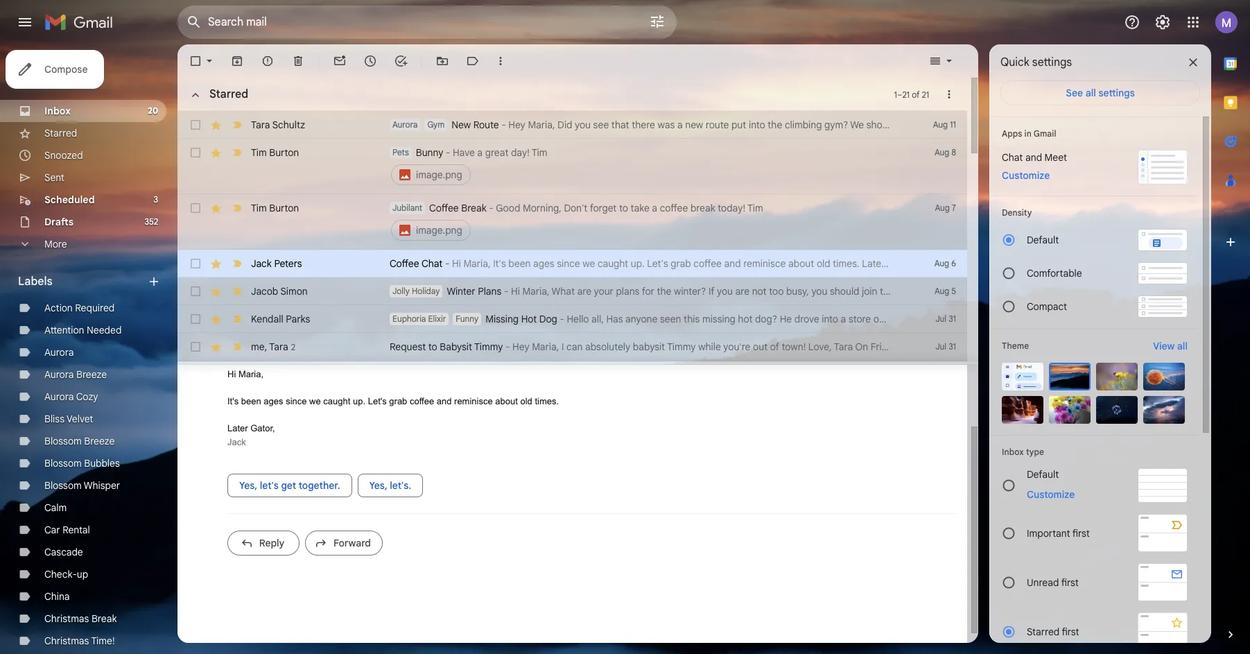 Task type: locate. For each thing, give the bounding box(es) containing it.
reminisce up not
[[744, 257, 786, 270]]

reminisce down timmy
[[454, 396, 493, 407]]

and up jolly holiday winter plans - hi maria, what are your plans for the winter? if you are not too busy, you should join the ski trip! best, jacob
[[725, 257, 741, 270]]

later gator, jack
[[228, 423, 278, 447]]

- left good in the left top of the page
[[489, 202, 494, 214]]

1 horizontal spatial we
[[583, 257, 595, 270]]

plans
[[616, 285, 640, 298]]

first right the unread
[[1062, 576, 1079, 589]]

about down timmy
[[495, 396, 518, 407]]

jacob right the 5
[[957, 285, 984, 298]]

gator, up ski
[[888, 257, 914, 270]]

0 horizontal spatial and
[[437, 396, 452, 407]]

inbox
[[44, 105, 71, 117], [1002, 447, 1024, 457]]

about inside starred tab panel
[[789, 257, 815, 270]]

later inside starred tab panel
[[862, 257, 885, 270]]

since down 2
[[286, 396, 307, 407]]

all for view
[[1178, 340, 1188, 352]]

0 vertical spatial chat
[[1002, 151, 1023, 164]]

blossom for blossom whisper
[[44, 479, 82, 492]]

1 row from the top
[[178, 111, 1029, 139]]

1 horizontal spatial break
[[461, 202, 487, 214]]

should left join
[[830, 285, 860, 298]]

blossom for blossom breeze
[[44, 435, 82, 447]]

starred inside labels navigation
[[44, 127, 77, 139]]

0 horizontal spatial since
[[286, 396, 307, 407]]

let's inside starred tab panel
[[647, 257, 669, 270]]

0 horizontal spatial up.
[[353, 396, 366, 407]]

maria,
[[528, 119, 555, 131], [464, 257, 491, 270], [523, 285, 550, 298], [239, 369, 264, 380]]

6 important according to google magic. switch from the top
[[230, 312, 244, 326]]

2 are from the left
[[736, 285, 750, 298]]

aug left 8
[[935, 147, 950, 157]]

default down type
[[1027, 468, 1059, 481]]

me
[[251, 340, 265, 353]]

3 important according to google magic. switch from the top
[[230, 201, 244, 215]]

the right 'for'
[[657, 285, 672, 298]]

breeze for aurora breeze
[[76, 368, 107, 381]]

1 tim burton from the top
[[251, 146, 299, 159]]

starred for starred first
[[1027, 625, 1060, 638]]

starred down the unread
[[1027, 625, 1060, 638]]

0 vertical spatial up.
[[631, 257, 645, 270]]

1 vertical spatial blossom
[[44, 457, 82, 470]]

blossom for blossom bubbles
[[44, 457, 82, 470]]

0 horizontal spatial gator,
[[251, 423, 275, 434]]

2 jul from the top
[[936, 341, 947, 352]]

1 horizontal spatial times.
[[833, 257, 860, 270]]

2 horizontal spatial coffee
[[694, 257, 722, 270]]

let's
[[647, 257, 669, 270], [368, 396, 387, 407]]

inbox section options image
[[943, 87, 957, 101]]

1 burton from the top
[[269, 146, 299, 159]]

21 right of on the right of page
[[922, 89, 930, 100]]

2 31 from the top
[[949, 341, 957, 352]]

1 horizontal spatial about
[[789, 257, 815, 270]]

up.
[[631, 257, 645, 270], [353, 396, 366, 407]]

hi up winter
[[452, 257, 461, 270]]

None checkbox
[[189, 54, 203, 68], [189, 146, 203, 160], [189, 257, 203, 271], [189, 284, 203, 298], [189, 312, 203, 326], [189, 54, 203, 68], [189, 146, 203, 160], [189, 257, 203, 271], [189, 284, 203, 298], [189, 312, 203, 326]]

1 vertical spatial and
[[725, 257, 741, 270]]

chat inside the chat and meet customize
[[1002, 151, 1023, 164]]

3 blossom from the top
[[44, 479, 82, 492]]

you right "did"
[[575, 119, 591, 131]]

starred main content
[[178, 44, 1029, 654]]

breeze up cozy at the bottom left of page
[[76, 368, 107, 381]]

advanced search options image
[[644, 8, 671, 35]]

4 important according to google magic. switch from the top
[[230, 257, 244, 271]]

image.png
[[416, 169, 462, 181], [416, 224, 462, 237]]

1 horizontal spatial jacob
[[957, 285, 984, 298]]

1 vertical spatial cell
[[390, 201, 898, 243]]

time!
[[91, 635, 115, 647]]

to left take
[[619, 202, 628, 214]]

later down hi maria,
[[228, 423, 248, 434]]

a right have
[[478, 146, 483, 159]]

tim up jack peters
[[251, 202, 267, 214]]

break
[[691, 202, 716, 214]]

0 vertical spatial been
[[509, 257, 531, 270]]

1 jul from the top
[[936, 314, 947, 324]]

christmas down 'china' at the left
[[44, 613, 89, 625]]

inbox type element
[[1002, 447, 1188, 457]]

1 horizontal spatial and
[[725, 257, 741, 270]]

1 image.png from the top
[[416, 169, 462, 181]]

image.png down bunny at the top of page
[[416, 169, 462, 181]]

all
[[1086, 87, 1097, 99], [1178, 340, 1188, 352]]

comfortable
[[1027, 267, 1083, 280]]

aurora cozy
[[44, 391, 98, 403]]

aurora up pets
[[393, 119, 418, 130]]

up
[[77, 568, 88, 581]]

a right was
[[678, 119, 683, 131]]

1 vertical spatial starred
[[44, 127, 77, 139]]

too
[[769, 285, 784, 298]]

1 vertical spatial caught
[[323, 396, 351, 407]]

first for starred first
[[1062, 625, 1080, 638]]

row containing jacob simon
[[178, 277, 984, 305]]

1 vertical spatial been
[[241, 396, 261, 407]]

0 vertical spatial 31
[[949, 314, 957, 324]]

christmas down christmas break link at the bottom of the page
[[44, 635, 89, 647]]

climbing
[[785, 119, 822, 131]]

compact
[[1027, 300, 1068, 313]]

1 horizontal spatial are
[[736, 285, 750, 298]]

we inside starred tab panel
[[583, 257, 595, 270]]

0 horizontal spatial it's
[[228, 396, 239, 407]]

customize button down meet
[[994, 167, 1059, 184]]

0 horizontal spatial caught
[[323, 396, 351, 407]]

1 vertical spatial image.png
[[416, 224, 462, 237]]

tara
[[251, 119, 270, 131], [1010, 119, 1029, 131], [269, 340, 288, 353]]

default up 'comfortable'
[[1027, 234, 1059, 246]]

aurora breeze link
[[44, 368, 107, 381]]

1 horizontal spatial up.
[[631, 257, 645, 270]]

1 jacob from the left
[[251, 285, 278, 298]]

ski
[[897, 285, 910, 298]]

customize button for chat and meet
[[994, 167, 1059, 184]]

breeze
[[76, 368, 107, 381], [84, 435, 115, 447]]

later up join
[[862, 257, 885, 270]]

1 vertical spatial breeze
[[84, 435, 115, 447]]

important
[[1027, 527, 1071, 539]]

5
[[952, 286, 957, 296]]

important according to google magic. switch for aug 7
[[230, 201, 244, 215]]

image.png for bunny
[[416, 169, 462, 181]]

2 vertical spatial blossom
[[44, 479, 82, 492]]

blossom breeze link
[[44, 435, 115, 447]]

you right if
[[717, 285, 733, 298]]

first right important
[[1073, 527, 1090, 539]]

jack left 6
[[916, 257, 937, 270]]

coffee chat - hi maria, it's been ages since we caught up. let's grab coffee and reminisce about old times. later gator, jack
[[390, 257, 937, 270]]

tim burton for coffee
[[251, 202, 299, 214]]

archive image
[[230, 54, 244, 68]]

important according to google magic. switch for jul 31
[[230, 312, 244, 326]]

christmas time!
[[44, 635, 115, 647]]

inbox for inbox type
[[1002, 447, 1024, 457]]

1 horizontal spatial chat
[[1002, 151, 1023, 164]]

tab list
[[1212, 44, 1251, 604]]

are left not
[[736, 285, 750, 298]]

and left meet
[[1026, 151, 1043, 164]]

cell containing bunny
[[390, 146, 898, 187]]

reply
[[259, 537, 285, 550]]

to left babysit
[[429, 341, 438, 353]]

1 horizontal spatial been
[[509, 257, 531, 270]]

aurora link
[[44, 346, 74, 359]]

jolly
[[393, 286, 410, 296]]

report spam image
[[261, 54, 275, 68]]

grab up jolly holiday winter plans - hi maria, what are your plans for the winter? if you are not too busy, you should join the ski trip! best, jacob
[[671, 257, 691, 270]]

1 vertical spatial all
[[1178, 340, 1188, 352]]

row
[[178, 111, 1029, 139], [178, 139, 968, 194], [178, 194, 968, 250], [178, 250, 968, 277], [178, 277, 984, 305], [178, 305, 968, 333], [178, 333, 968, 361], [178, 361, 968, 388]]

0 vertical spatial cell
[[390, 146, 898, 187]]

more
[[44, 238, 67, 250]]

settings right 'quick'
[[1033, 55, 1073, 69]]

aurora for aurora cozy
[[44, 391, 74, 403]]

you right busy,
[[812, 285, 828, 298]]

0 horizontal spatial jacob
[[251, 285, 278, 298]]

1 horizontal spatial starred
[[209, 87, 248, 101]]

toggle split pane mode image
[[929, 54, 943, 68]]

aurora up bliss
[[44, 391, 74, 403]]

grab down "request"
[[389, 396, 407, 407]]

1 vertical spatial we
[[309, 396, 321, 407]]

day!
[[511, 146, 530, 159]]

out!
[[965, 119, 982, 131]]

inbox left type
[[1002, 447, 1024, 457]]

funny
[[456, 314, 479, 324]]

4 row from the top
[[178, 250, 968, 277]]

it's
[[493, 257, 506, 270], [228, 396, 239, 407]]

2 jul 31 from the top
[[936, 341, 957, 352]]

1 vertical spatial jul 31
[[936, 341, 957, 352]]

2 image.png from the top
[[416, 224, 462, 237]]

2 vertical spatial hi
[[228, 369, 236, 380]]

1 horizontal spatial 21
[[922, 89, 930, 100]]

labels navigation
[[0, 44, 178, 654]]

all right see
[[1086, 87, 1097, 99]]

1 horizontal spatial later
[[862, 257, 885, 270]]

1 horizontal spatial old
[[817, 257, 831, 270]]

and down request to babysit timmy -
[[437, 396, 452, 407]]

breeze up the bubbles
[[84, 435, 115, 447]]

cozy
[[76, 391, 98, 403]]

customize inside the chat and meet customize
[[1002, 169, 1050, 182]]

1 jul 31 from the top
[[936, 314, 957, 324]]

6 row from the top
[[178, 305, 968, 333]]

coffee right jubilant
[[429, 202, 459, 214]]

break
[[461, 202, 487, 214], [92, 613, 117, 625]]

1 21 from the left
[[903, 89, 910, 100]]

view all
[[1154, 340, 1188, 352]]

apps in gmail
[[1002, 128, 1057, 139]]

0 vertical spatial about
[[789, 257, 815, 270]]

first down unread first
[[1062, 625, 1080, 638]]

all inside button
[[1086, 87, 1097, 99]]

parks
[[286, 313, 310, 325]]

aurora down attention
[[44, 346, 74, 359]]

1 vertical spatial to
[[429, 341, 438, 353]]

ages down hi maria,
[[264, 396, 283, 407]]

been inside starred tab panel
[[509, 257, 531, 270]]

aug 6
[[935, 258, 957, 268]]

1 vertical spatial old
[[521, 396, 533, 407]]

1 are from the left
[[578, 285, 592, 298]]

and inside starred tab panel
[[725, 257, 741, 270]]

0 vertical spatial old
[[817, 257, 831, 270]]

quick settings element
[[1001, 55, 1073, 80]]

hi down important mainly because it was sent directly to you. switch
[[228, 369, 236, 380]]

1 vertical spatial grab
[[389, 396, 407, 407]]

0 horizontal spatial we
[[309, 396, 321, 407]]

and
[[1026, 151, 1043, 164], [725, 257, 741, 270], [437, 396, 452, 407]]

1 vertical spatial default
[[1027, 468, 1059, 481]]

0 horizontal spatial chat
[[422, 257, 443, 270]]

maria, left "did"
[[528, 119, 555, 131]]

important according to google magic. switch
[[230, 118, 244, 132], [230, 146, 244, 160], [230, 201, 244, 215], [230, 257, 244, 271], [230, 284, 244, 298], [230, 312, 244, 326]]

me , tara 2
[[251, 340, 296, 353]]

0 horizontal spatial break
[[92, 613, 117, 625]]

sent link
[[44, 171, 64, 184]]

0 horizontal spatial starred
[[44, 127, 77, 139]]

2 vertical spatial first
[[1062, 625, 1080, 638]]

gator, inside later gator, jack
[[251, 423, 275, 434]]

settings inside button
[[1099, 87, 1135, 99]]

cell containing coffee break
[[390, 201, 898, 243]]

aurora breeze
[[44, 368, 107, 381]]

coffee
[[660, 202, 688, 214], [694, 257, 722, 270], [410, 396, 434, 407]]

None checkbox
[[189, 118, 203, 132], [189, 201, 203, 215], [189, 340, 203, 354], [189, 118, 203, 132], [189, 201, 203, 215], [189, 340, 203, 354]]

settings
[[1033, 55, 1073, 69], [1099, 87, 1135, 99]]

1 vertical spatial jul
[[936, 341, 947, 352]]

reminisce inside starred tab panel
[[744, 257, 786, 270]]

tara left schultz
[[251, 119, 270, 131]]

jul for -
[[936, 341, 947, 352]]

0 horizontal spatial reminisce
[[454, 396, 493, 407]]

burton up "peters"
[[269, 202, 299, 214]]

it's up plans
[[493, 257, 506, 270]]

cell up coffee chat - hi maria, it's been ages since we caught up. let's grab coffee and reminisce about old times. later gator, jack
[[390, 201, 898, 243]]

cell for aug 8
[[390, 146, 898, 187]]

see
[[593, 119, 609, 131]]

it's down hi maria,
[[228, 396, 239, 407]]

None search field
[[178, 6, 677, 39]]

0 vertical spatial a
[[678, 119, 683, 131]]

2
[[291, 342, 296, 352]]

0 vertical spatial and
[[1026, 151, 1043, 164]]

2 burton from the top
[[269, 202, 299, 214]]

chat down apps
[[1002, 151, 1023, 164]]

a right take
[[652, 202, 658, 214]]

about up busy,
[[789, 257, 815, 270]]

row containing me
[[178, 333, 968, 361]]

21 left of on the right of page
[[903, 89, 910, 100]]

aug 8
[[935, 147, 957, 157]]

inbox inside labels navigation
[[44, 105, 71, 117]]

coffee up the jolly
[[390, 257, 419, 270]]

2 horizontal spatial jack
[[916, 257, 937, 270]]

coffee inside cell
[[429, 202, 459, 214]]

drafts
[[44, 216, 74, 228]]

tim burton down 'tara schultz'
[[251, 146, 299, 159]]

1 vertical spatial christmas
[[44, 635, 89, 647]]

ages up what
[[533, 257, 555, 270]]

all inside button
[[1178, 340, 1188, 352]]

theme element
[[1002, 339, 1030, 353]]

tim right today!
[[748, 202, 764, 214]]

starred inside dropdown button
[[209, 87, 248, 101]]

grab inside starred tab panel
[[671, 257, 691, 270]]

0 horizontal spatial are
[[578, 285, 592, 298]]

0 horizontal spatial coffee
[[410, 396, 434, 407]]

bliss velvet link
[[44, 413, 93, 425]]

inbox for inbox
[[44, 105, 71, 117]]

0 horizontal spatial coffee
[[390, 257, 419, 270]]

row containing tara schultz
[[178, 111, 1029, 139]]

gator, down hi maria,
[[251, 423, 275, 434]]

0 horizontal spatial all
[[1086, 87, 1097, 99]]

0 vertical spatial image.png
[[416, 169, 462, 181]]

first for unread first
[[1062, 576, 1079, 589]]

should right we at the top right of the page
[[867, 119, 896, 131]]

1 horizontal spatial caught
[[598, 257, 629, 270]]

break up the time!
[[92, 613, 117, 625]]

–
[[898, 89, 903, 100]]

been
[[509, 257, 531, 270], [241, 396, 261, 407]]

starred down archive image
[[209, 87, 248, 101]]

today!
[[718, 202, 746, 214]]

1 important according to google magic. switch from the top
[[230, 118, 244, 132]]

cell down 'there'
[[390, 146, 898, 187]]

0 vertical spatial starred
[[209, 87, 248, 101]]

2 jacob from the left
[[957, 285, 984, 298]]

blossom whisper link
[[44, 479, 120, 492]]

cascade link
[[44, 546, 83, 558]]

chat up holiday
[[422, 257, 443, 270]]

since inside starred tab panel
[[557, 257, 580, 270]]

1 vertical spatial chat
[[422, 257, 443, 270]]

31 for -
[[949, 341, 957, 352]]

blossom up calm link
[[44, 479, 82, 492]]

tim burton up jack peters
[[251, 202, 299, 214]]

0 horizontal spatial a
[[478, 146, 483, 159]]

attention needed link
[[44, 324, 122, 336]]

blossom down blossom breeze
[[44, 457, 82, 470]]

customize up important
[[1027, 488, 1075, 501]]

0 vertical spatial inbox
[[44, 105, 71, 117]]

starred
[[209, 87, 248, 101], [44, 127, 77, 139], [1027, 625, 1060, 638]]

2 horizontal spatial and
[[1026, 151, 1043, 164]]

been down hi maria,
[[241, 396, 261, 407]]

blossom down bliss velvet
[[44, 435, 82, 447]]

0 vertical spatial grab
[[671, 257, 691, 270]]

since
[[557, 257, 580, 270], [286, 396, 307, 407]]

chat inside starred tab panel
[[422, 257, 443, 270]]

scheduled
[[44, 194, 95, 206]]

hi right plans
[[511, 285, 520, 298]]

jacob simon
[[251, 285, 308, 298]]

aug left the 11
[[933, 119, 948, 130]]

gator, inside row
[[888, 257, 914, 270]]

1 horizontal spatial gator,
[[888, 257, 914, 270]]

2 christmas from the top
[[44, 635, 89, 647]]

main menu image
[[17, 14, 33, 31]]

request
[[390, 341, 426, 353]]

aurora
[[393, 119, 418, 130], [44, 346, 74, 359], [44, 368, 74, 381], [44, 391, 74, 403]]

cell
[[390, 146, 898, 187], [390, 201, 898, 243]]

1 blossom from the top
[[44, 435, 82, 447]]

timmy
[[475, 341, 503, 353]]

break inside starred tab panel
[[461, 202, 487, 214]]

1 christmas from the top
[[44, 613, 89, 625]]

jubilant
[[393, 203, 423, 213]]

1 vertical spatial later
[[228, 423, 248, 434]]

1 vertical spatial should
[[830, 285, 860, 298]]

snooze image
[[363, 54, 377, 68]]

1 vertical spatial burton
[[269, 202, 299, 214]]

1 horizontal spatial since
[[557, 257, 580, 270]]

11
[[950, 119, 957, 130]]

1 cell from the top
[[390, 146, 898, 187]]

coffee down "request"
[[410, 396, 434, 407]]

1 – 21 of 21
[[894, 89, 930, 100]]

times.
[[833, 257, 860, 270], [535, 396, 559, 407]]

1 horizontal spatial all
[[1178, 340, 1188, 352]]

aug left 7
[[935, 203, 950, 213]]

0 vertical spatial caught
[[598, 257, 629, 270]]

break left good in the left top of the page
[[461, 202, 487, 214]]

route
[[474, 119, 499, 131]]

2 tim burton from the top
[[251, 202, 299, 214]]

the left ski
[[880, 285, 895, 298]]

1 horizontal spatial grab
[[671, 257, 691, 270]]

1 vertical spatial ages
[[264, 396, 283, 407]]

cell for aug 7
[[390, 201, 898, 243]]

1 vertical spatial inbox
[[1002, 447, 1024, 457]]

2 cell from the top
[[390, 201, 898, 243]]

5 row from the top
[[178, 277, 984, 305]]

what
[[552, 285, 575, 298]]

1 31 from the top
[[949, 314, 957, 324]]

burton for bunny
[[269, 146, 299, 159]]

1 vertical spatial 31
[[949, 341, 957, 352]]

forget
[[590, 202, 617, 214]]

0 vertical spatial reminisce
[[744, 257, 786, 270]]

coffee left break
[[660, 202, 688, 214]]

0 vertical spatial times.
[[833, 257, 860, 270]]

1 vertical spatial first
[[1062, 576, 1079, 589]]

inbox up starred link
[[44, 105, 71, 117]]

jack left "peters"
[[251, 257, 272, 270]]

are left your
[[578, 285, 592, 298]]

7 row from the top
[[178, 333, 968, 361]]

coffee up if
[[694, 257, 722, 270]]

image.png down jubilant
[[416, 224, 462, 237]]

tara right love, at the top of the page
[[1010, 119, 1029, 131]]

hey
[[509, 119, 526, 131]]

0 vertical spatial tim burton
[[251, 146, 299, 159]]

1 vertical spatial up.
[[353, 396, 366, 407]]

aurora down aurora link
[[44, 368, 74, 381]]

2 blossom from the top
[[44, 457, 82, 470]]

0 vertical spatial ages
[[533, 257, 555, 270]]

jul 31
[[936, 314, 957, 324], [936, 341, 957, 352]]

we
[[583, 257, 595, 270], [309, 396, 321, 407]]

inbox link
[[44, 105, 71, 117]]

up. inside starred tab panel
[[631, 257, 645, 270]]

take
[[631, 202, 650, 214]]

2 important according to google magic. switch from the top
[[230, 146, 244, 160]]

1 vertical spatial coffee
[[390, 257, 419, 270]]

settings inside "element"
[[1033, 55, 1073, 69]]



Task type: vqa. For each thing, say whether or not it's contained in the screenshot.
(no subject) 'link' corresponding to first Row from the bottom of the page
no



Task type: describe. For each thing, give the bounding box(es) containing it.
burton for coffee
[[269, 202, 299, 214]]

forward
[[334, 537, 371, 550]]

aug 5
[[935, 286, 957, 296]]

20
[[148, 105, 158, 116]]

- right plans
[[504, 285, 509, 298]]

later inside later gator, jack
[[228, 423, 248, 434]]

3
[[154, 194, 158, 205]]

car rental link
[[44, 524, 90, 536]]

jul 31 for -
[[936, 341, 957, 352]]

tara schultz
[[251, 119, 305, 131]]

of
[[912, 89, 920, 100]]

quick settings
[[1001, 55, 1073, 69]]

Search mail text field
[[208, 15, 610, 29]]

it's inside starred tab panel
[[493, 257, 506, 270]]

snoozed link
[[44, 149, 83, 162]]

1 vertical spatial about
[[495, 396, 518, 407]]

- up winter
[[445, 257, 450, 270]]

8 row from the top
[[178, 361, 968, 388]]

china
[[44, 590, 70, 603]]

aug 11
[[933, 119, 957, 130]]

1 vertical spatial reminisce
[[454, 396, 493, 407]]

attention needed
[[44, 324, 122, 336]]

we
[[851, 119, 864, 131]]

move to image
[[436, 54, 450, 68]]

not
[[752, 285, 767, 298]]

christmas for christmas time!
[[44, 635, 89, 647]]

type
[[1027, 447, 1045, 457]]

aug for aug 5
[[935, 286, 950, 296]]

important according to google magic. switch for aug 6
[[230, 257, 244, 271]]

compose
[[44, 63, 88, 76]]

see all settings
[[1066, 87, 1135, 99]]

christmas break link
[[44, 613, 117, 625]]

1 vertical spatial hi
[[511, 285, 520, 298]]

simon
[[281, 285, 308, 298]]

missing
[[486, 313, 519, 325]]

aurora for aurora link
[[44, 346, 74, 359]]

row containing jack peters
[[178, 250, 968, 277]]

required
[[75, 302, 115, 314]]

action
[[44, 302, 73, 314]]

christmas for christmas break
[[44, 613, 89, 625]]

old inside starred tab panel
[[817, 257, 831, 270]]

sent
[[44, 171, 64, 184]]

ages inside starred tab panel
[[533, 257, 555, 270]]

image.png for coffee
[[416, 224, 462, 237]]

1 vertical spatial times.
[[535, 396, 559, 407]]

important mainly because it was sent directly to you. switch
[[230, 340, 244, 354]]

more image
[[494, 54, 508, 68]]

aurora for aurora breeze
[[44, 368, 74, 381]]

1 horizontal spatial the
[[768, 119, 783, 131]]

and inside the chat and meet customize
[[1026, 151, 1043, 164]]

0 horizontal spatial the
[[657, 285, 672, 298]]

there
[[632, 119, 656, 131]]

kendall
[[251, 313, 283, 325]]

needed
[[87, 324, 122, 336]]

352
[[145, 216, 158, 227]]

forward link
[[305, 531, 383, 556]]

starred for starred link
[[44, 127, 77, 139]]

tim down 'tara schultz'
[[251, 146, 267, 159]]

jack inside later gator, jack
[[228, 437, 246, 447]]

2 horizontal spatial you
[[812, 285, 828, 298]]

0 horizontal spatial let's
[[368, 396, 387, 407]]

check-up link
[[44, 568, 88, 581]]

action required link
[[44, 302, 115, 314]]

2 horizontal spatial the
[[880, 285, 895, 298]]

did
[[558, 119, 573, 131]]

2 vertical spatial coffee
[[410, 396, 434, 407]]

all for see
[[1086, 87, 1097, 99]]

labels
[[18, 275, 52, 289]]

5 important according to google magic. switch from the top
[[230, 284, 244, 298]]

aurora inside starred tab panel
[[393, 119, 418, 130]]

settings image
[[1155, 14, 1172, 31]]

0 vertical spatial coffee
[[660, 202, 688, 214]]

- left hey
[[502, 119, 506, 131]]

don't
[[564, 202, 588, 214]]

1 vertical spatial it's
[[228, 396, 239, 407]]

1 vertical spatial coffee
[[694, 257, 722, 270]]

new
[[452, 119, 471, 131]]

important according to google magic. switch for aug 8
[[230, 146, 244, 160]]

your
[[594, 285, 614, 298]]

- right timmy
[[506, 341, 510, 353]]

maria, down "me"
[[239, 369, 264, 380]]

peters
[[274, 257, 302, 270]]

row containing kendall parks
[[178, 305, 968, 333]]

2 vertical spatial and
[[437, 396, 452, 407]]

caught inside starred tab panel
[[598, 257, 629, 270]]

2 horizontal spatial a
[[678, 119, 683, 131]]

1 horizontal spatial jack
[[251, 257, 272, 270]]

tara right ","
[[269, 340, 288, 353]]

compose button
[[6, 50, 104, 89]]

0 vertical spatial hi
[[452, 257, 461, 270]]

2 default from the top
[[1027, 468, 1059, 481]]

search mail image
[[182, 10, 207, 35]]

blossom bubbles
[[44, 457, 120, 470]]

- right dog
[[560, 313, 565, 325]]

gmail image
[[44, 8, 120, 36]]

times. inside starred tab panel
[[833, 257, 860, 270]]

china link
[[44, 590, 70, 603]]

break inside labels navigation
[[92, 613, 117, 625]]

car rental
[[44, 524, 90, 536]]

aug for aug 8
[[935, 147, 950, 157]]

maria, left what
[[523, 285, 550, 298]]

first for important first
[[1073, 527, 1090, 539]]

1 vertical spatial customize
[[1027, 488, 1075, 501]]

gym?
[[825, 119, 849, 131]]

0 horizontal spatial old
[[521, 396, 533, 407]]

jubilant coffee break - good morning, don't forget to take a coffee break today! tim
[[393, 202, 764, 214]]

bubbles
[[84, 457, 120, 470]]

labels image
[[466, 54, 480, 68]]

labels heading
[[18, 275, 147, 289]]

try
[[942, 119, 954, 131]]

busy,
[[787, 285, 809, 298]]

1 default from the top
[[1027, 234, 1059, 246]]

- left have
[[446, 146, 451, 159]]

jack peters
[[251, 257, 302, 270]]

new route - hey maria, did you see that there was a new route put into the climbing gym? we should definitely try it out! love, tara
[[452, 119, 1029, 131]]

0 horizontal spatial to
[[429, 341, 438, 353]]

hot
[[521, 313, 537, 325]]

2 21 from the left
[[922, 89, 930, 100]]

7
[[952, 203, 957, 213]]

2 row from the top
[[178, 139, 968, 194]]

delete image
[[291, 54, 305, 68]]

support image
[[1124, 14, 1141, 31]]

dog
[[540, 313, 558, 325]]

1 horizontal spatial you
[[717, 285, 733, 298]]

3 row from the top
[[178, 194, 968, 250]]

jul 31 for missing hot dog
[[936, 314, 957, 324]]

0 horizontal spatial ages
[[264, 396, 283, 407]]

was
[[658, 119, 675, 131]]

unread
[[1027, 576, 1060, 589]]

breeze for blossom breeze
[[84, 435, 115, 447]]

aug for aug 6
[[935, 258, 950, 268]]

6
[[952, 258, 957, 268]]

important first
[[1027, 527, 1090, 539]]

blossom bubbles link
[[44, 457, 120, 470]]

see
[[1066, 87, 1084, 99]]

best,
[[933, 285, 955, 298]]

elixir
[[428, 314, 446, 324]]

see all settings button
[[1001, 80, 1201, 105]]

1 horizontal spatial to
[[619, 202, 628, 214]]

drafts link
[[44, 216, 74, 228]]

0 horizontal spatial hi
[[228, 369, 236, 380]]

it's been ages since we caught up. let's grab coffee and reminisce about old times.
[[228, 396, 562, 407]]

important according to google magic. switch for aug 11
[[230, 118, 244, 132]]

good
[[496, 202, 521, 214]]

that
[[612, 119, 630, 131]]

aug for aug 7
[[935, 203, 950, 213]]

winter
[[447, 285, 476, 298]]

aug for aug 11
[[933, 119, 948, 130]]

starred tab panel
[[178, 78, 1029, 654]]

2 vertical spatial a
[[652, 202, 658, 214]]

maria, up plans
[[464, 257, 491, 270]]

action required
[[44, 302, 115, 314]]

for
[[642, 285, 655, 298]]

bunny
[[416, 146, 444, 159]]

gym
[[428, 119, 445, 130]]

unread first
[[1027, 576, 1079, 589]]

1 horizontal spatial should
[[867, 119, 896, 131]]

1 vertical spatial since
[[286, 396, 307, 407]]

tim burton for bunny
[[251, 146, 299, 159]]

quick
[[1001, 55, 1030, 69]]

route
[[706, 119, 729, 131]]

in
[[1025, 128, 1032, 139]]

customize button for default
[[1019, 486, 1084, 503]]

31 for missing hot dog
[[949, 314, 957, 324]]

inbox type
[[1002, 447, 1045, 457]]

display density element
[[1002, 207, 1188, 218]]

jul for missing hot dog
[[936, 314, 947, 324]]

babysit
[[440, 341, 472, 353]]

add to tasks image
[[394, 54, 408, 68]]

0 horizontal spatial you
[[575, 119, 591, 131]]

view all button
[[1145, 338, 1197, 354]]

1 vertical spatial a
[[478, 146, 483, 159]]

starred first
[[1027, 625, 1080, 638]]

8
[[952, 147, 957, 157]]

1
[[894, 89, 898, 100]]

starred button
[[182, 81, 254, 109]]

tim right 'day!'
[[532, 146, 548, 159]]

0 horizontal spatial been
[[241, 396, 261, 407]]



